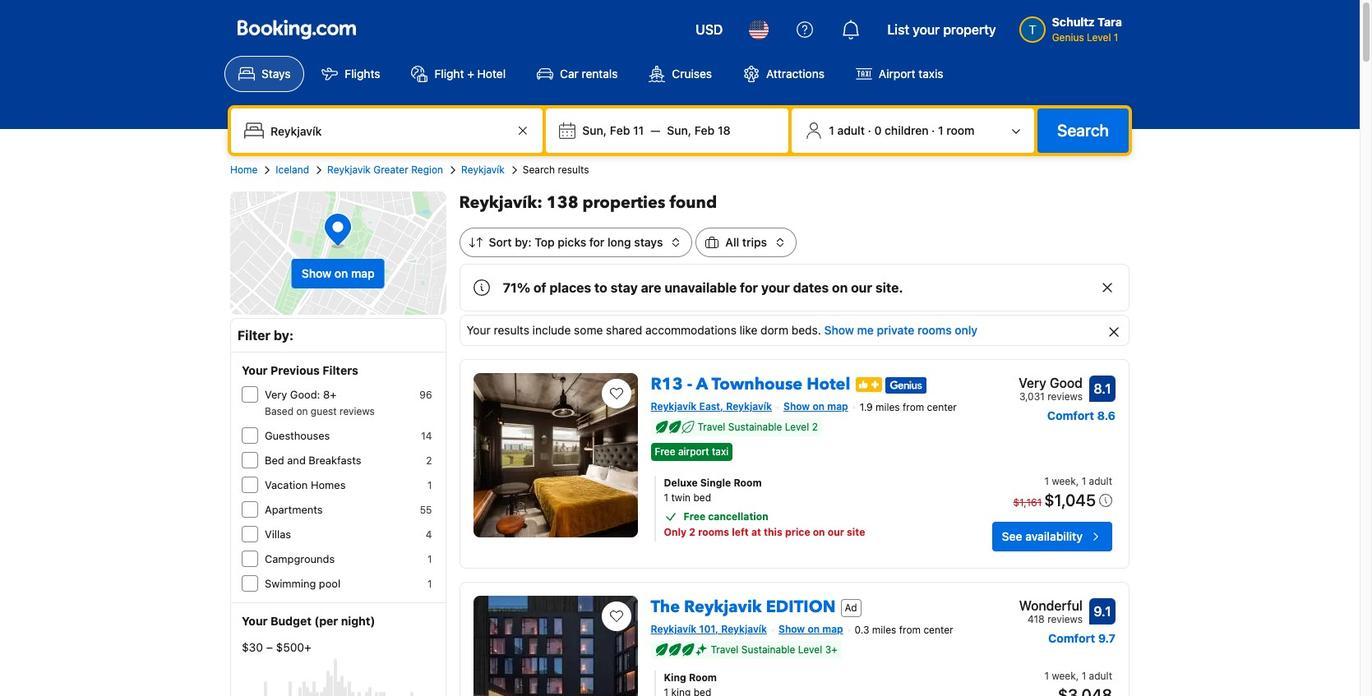 Task type: locate. For each thing, give the bounding box(es) containing it.
by: left top
[[515, 235, 532, 249]]

0 vertical spatial 2
[[812, 421, 818, 433]]

0 horizontal spatial search
[[523, 164, 555, 176]]

1 vertical spatial reviews
[[340, 405, 375, 418]]

0 vertical spatial search
[[1058, 121, 1109, 140]]

1 vertical spatial adult
[[1089, 475, 1113, 488]]

0 vertical spatial reykjavik
[[327, 164, 371, 176]]

your
[[913, 22, 940, 37], [762, 280, 790, 295]]

on inside button
[[335, 266, 348, 280]]

1 vertical spatial 1 week , 1 adult
[[1045, 670, 1113, 683]]

2 horizontal spatial 2
[[812, 421, 818, 433]]

sustainable up 'king room' link
[[742, 644, 796, 656]]

0 vertical spatial results
[[558, 164, 589, 176]]

king room link
[[664, 671, 942, 686]]

1 horizontal spatial rooms
[[918, 323, 952, 337]]

0 vertical spatial free
[[655, 446, 676, 458]]

1.9 miles from center
[[860, 401, 957, 414]]

rooms left only at top right
[[918, 323, 952, 337]]

1 horizontal spatial feb
[[695, 123, 715, 137]]

0 vertical spatial miles
[[876, 401, 900, 414]]

iceland
[[276, 164, 309, 176]]

miles for r13 - a townhouse hotel
[[876, 401, 900, 414]]

room right king
[[689, 672, 717, 684]]

your down 'filter'
[[242, 364, 268, 377]]

1 horizontal spatial sun,
[[667, 123, 692, 137]]

travel down 101,
[[711, 644, 739, 656]]

by: for sort
[[515, 235, 532, 249]]

some
[[574, 323, 603, 337]]

left
[[732, 526, 749, 539]]

1 horizontal spatial your
[[913, 22, 940, 37]]

free left the airport
[[655, 446, 676, 458]]

flight + hotel
[[435, 67, 506, 81]]

stays
[[262, 67, 291, 81]]

1 horizontal spatial 2
[[689, 526, 696, 539]]

results up 138
[[558, 164, 589, 176]]

2 right only
[[689, 526, 696, 539]]

rooms down free cancellation
[[698, 526, 730, 539]]

free airport taxi
[[655, 446, 729, 458]]

reviews right guest
[[340, 405, 375, 418]]

center right 0.3
[[924, 624, 954, 637]]

$1,161
[[1014, 497, 1042, 509]]

flights link
[[308, 56, 394, 92]]

sustainable down the townhouse
[[728, 421, 783, 433]]

adult left 0
[[838, 123, 865, 137]]

rentals
[[582, 67, 618, 81]]

the reykjavik edition link
[[651, 590, 836, 619]]

ad
[[845, 602, 857, 614]]

your left "include"
[[467, 323, 491, 337]]

1 vertical spatial ,
[[1076, 670, 1079, 683]]

2 vertical spatial level
[[798, 644, 823, 656]]

show on map
[[302, 266, 375, 280], [784, 401, 848, 413], [779, 624, 844, 636]]

level for r13 - a townhouse hotel
[[785, 421, 809, 433]]

results for search
[[558, 164, 589, 176]]

very up based
[[265, 388, 287, 401]]

0 horizontal spatial our
[[828, 526, 845, 539]]

0 vertical spatial your
[[467, 323, 491, 337]]

1 vertical spatial from
[[900, 624, 921, 637]]

comfort down 'wonderful 418 reviews'
[[1049, 632, 1096, 646]]

for left long on the left top
[[589, 235, 605, 249]]

1 horizontal spatial by:
[[515, 235, 532, 249]]

1 vertical spatial miles
[[872, 624, 897, 637]]

from for the reykjavik edition
[[900, 624, 921, 637]]

1 horizontal spatial room
[[734, 477, 762, 489]]

good
[[1050, 376, 1083, 391]]

bed and breakfasts
[[265, 454, 361, 467]]

for up like
[[740, 280, 758, 295]]

level down tara
[[1087, 31, 1111, 44]]

attractions
[[767, 67, 825, 81]]

0 vertical spatial from
[[903, 401, 925, 414]]

1 horizontal spatial search
[[1058, 121, 1109, 140]]

your for your previous filters
[[242, 364, 268, 377]]

1 horizontal spatial for
[[740, 280, 758, 295]]

filter
[[238, 328, 271, 343]]

0 horizontal spatial by:
[[274, 328, 294, 343]]

8.6
[[1098, 409, 1116, 423]]

1 vertical spatial 2
[[426, 455, 432, 467]]

0 vertical spatial map
[[351, 266, 375, 280]]

0 vertical spatial for
[[589, 235, 605, 249]]

level for the reykjavik edition
[[798, 644, 823, 656]]

1 week , 1 adult down comfort 9.7
[[1045, 670, 1113, 683]]

our left site.
[[851, 280, 873, 295]]

from right 1.9
[[903, 401, 925, 414]]

—
[[651, 123, 661, 137]]

results
[[558, 164, 589, 176], [494, 323, 530, 337]]

center for the reykjavik edition
[[924, 624, 954, 637]]

2 vertical spatial map
[[823, 624, 844, 636]]

search
[[1058, 121, 1109, 140], [523, 164, 555, 176]]

1 vertical spatial results
[[494, 323, 530, 337]]

your up $30
[[242, 614, 268, 628]]

only 2 rooms left at this price on our site
[[664, 526, 866, 539]]

1 week , 1 adult up the $1,045
[[1045, 475, 1113, 488]]

2 vertical spatial show on map
[[779, 624, 844, 636]]

0 horizontal spatial results
[[494, 323, 530, 337]]

2 feb from the left
[[695, 123, 715, 137]]

map inside button
[[351, 266, 375, 280]]

2 vertical spatial reviews
[[1048, 614, 1083, 626]]

from right 0.3
[[900, 624, 921, 637]]

0 horizontal spatial rooms
[[698, 526, 730, 539]]

0 horizontal spatial feb
[[610, 123, 630, 137]]

center right 1.9
[[927, 401, 957, 414]]

flight + hotel link
[[398, 56, 520, 92]]

accommodations
[[646, 323, 737, 337]]

level up the deluxe single room link
[[785, 421, 809, 433]]

region
[[411, 164, 443, 176]]

very inside very good 3,031 reviews
[[1019, 376, 1047, 391]]

1 horizontal spatial free
[[684, 511, 706, 523]]

this property is part of our preferred plus program. it's committed to providing outstanding service and excellent value. it'll pay us a higher commission if you make a booking. image
[[856, 377, 882, 392], [856, 377, 882, 392]]

1 horizontal spatial ·
[[932, 123, 935, 137]]

hotel right +
[[478, 67, 506, 81]]

adult up the $1,045
[[1089, 475, 1113, 488]]

comfort 9.7
[[1049, 632, 1116, 646]]

free down 1 twin bed on the bottom
[[684, 511, 706, 523]]

scored 8.1 element
[[1090, 376, 1116, 402]]

king room
[[664, 672, 717, 684]]

0 horizontal spatial for
[[589, 235, 605, 249]]

show on map inside button
[[302, 266, 375, 280]]

reykjavik left the greater
[[327, 164, 371, 176]]

by: right 'filter'
[[274, 328, 294, 343]]

0.3
[[855, 624, 870, 637]]

1 vertical spatial map
[[828, 401, 848, 413]]

by: for filter
[[274, 328, 294, 343]]

show on map for the reykjavik edition
[[779, 624, 844, 636]]

0 vertical spatial show on map
[[302, 266, 375, 280]]

comfort down good
[[1048, 409, 1095, 423]]

1 vertical spatial rooms
[[698, 526, 730, 539]]

level left 3+
[[798, 644, 823, 656]]

sun, right —
[[667, 123, 692, 137]]

0 vertical spatial reviews
[[1048, 391, 1083, 403]]

0 vertical spatial comfort
[[1048, 409, 1095, 423]]

, down comfort 9.7
[[1076, 670, 1079, 683]]

night)
[[341, 614, 375, 628]]

2 · from the left
[[932, 123, 935, 137]]

show me private rooms only link
[[825, 323, 978, 337]]

1 vertical spatial room
[[689, 672, 717, 684]]

sustainable for a
[[728, 421, 783, 433]]

138
[[547, 192, 579, 214]]

our left site
[[828, 526, 845, 539]]

list your property
[[888, 22, 996, 37]]

1 vertical spatial by:
[[274, 328, 294, 343]]

0 horizontal spatial hotel
[[478, 67, 506, 81]]

· right children
[[932, 123, 935, 137]]

1 twin bed
[[664, 492, 711, 504]]

0 horizontal spatial very
[[265, 388, 287, 401]]

0 horizontal spatial ·
[[868, 123, 872, 137]]

1 vertical spatial your
[[242, 364, 268, 377]]

r13
[[651, 373, 683, 396]]

hotel down beds.
[[807, 373, 851, 396]]

sun, feb 18 button
[[661, 116, 737, 146]]

from
[[903, 401, 925, 414], [900, 624, 921, 637]]

sun, feb 11 — sun, feb 18
[[583, 123, 731, 137]]

reviews inside very good 3,031 reviews
[[1048, 391, 1083, 403]]

1 horizontal spatial very
[[1019, 376, 1047, 391]]

room right single
[[734, 477, 762, 489]]

0 vertical spatial sustainable
[[728, 421, 783, 433]]

very for good
[[1019, 376, 1047, 391]]

2 vertical spatial your
[[242, 614, 268, 628]]

0 vertical spatial center
[[927, 401, 957, 414]]

sun, left 11 on the top left of the page
[[583, 123, 607, 137]]

taxis
[[919, 67, 944, 81]]

reviews up comfort 8.6
[[1048, 391, 1083, 403]]

· left 0
[[868, 123, 872, 137]]

1 vertical spatial week
[[1052, 670, 1076, 683]]

wonderful 418 reviews
[[1019, 599, 1083, 626]]

$30
[[242, 641, 263, 655]]

1 vertical spatial show on map
[[784, 401, 848, 413]]

your previous filters
[[242, 364, 358, 377]]

0 horizontal spatial your
[[762, 280, 790, 295]]

0 vertical spatial level
[[1087, 31, 1111, 44]]

0 vertical spatial rooms
[[918, 323, 952, 337]]

2 sun, from the left
[[667, 123, 692, 137]]

0 vertical spatial our
[[851, 280, 873, 295]]

map for the reykjavik edition
[[823, 624, 844, 636]]

a
[[696, 373, 708, 396]]

genius discounts available at this property. image
[[885, 377, 926, 394], [885, 377, 926, 394]]

1 adult · 0 children · 1 room button
[[799, 115, 1028, 146]]

0 vertical spatial adult
[[838, 123, 865, 137]]

1 horizontal spatial reykjavik
[[684, 596, 762, 619]]

townhouse
[[712, 373, 803, 396]]

2 down 14 in the left of the page
[[426, 455, 432, 467]]

stays link
[[225, 56, 305, 92]]

your for your results include some shared accommodations like dorm beds. show me private rooms only
[[467, 323, 491, 337]]

1 week , 1 adult
[[1045, 475, 1113, 488], [1045, 670, 1113, 683]]

1 inside schultz tara genius level 1
[[1114, 31, 1119, 44]]

feb left 11 on the top left of the page
[[610, 123, 630, 137]]

scored 9.1 element
[[1090, 599, 1116, 625]]

places
[[550, 280, 591, 295]]

0 vertical spatial by:
[[515, 235, 532, 249]]

0 vertical spatial ,
[[1076, 475, 1079, 488]]

usd
[[696, 22, 723, 37]]

reviews for good
[[1048, 391, 1083, 403]]

1 vertical spatial sustainable
[[742, 644, 796, 656]]

reykjavik
[[327, 164, 371, 176], [684, 596, 762, 619]]

search for search
[[1058, 121, 1109, 140]]

feb left 18
[[695, 123, 715, 137]]

0 vertical spatial 1 week , 1 adult
[[1045, 475, 1113, 488]]

0 horizontal spatial reykjavik
[[327, 164, 371, 176]]

travel
[[698, 421, 726, 433], [711, 644, 739, 656]]

search results updated. reykjavík: 138 properties found. element
[[459, 192, 1130, 215]]

edition
[[766, 596, 836, 619]]

include
[[533, 323, 571, 337]]

0 vertical spatial travel
[[698, 421, 726, 433]]

1 vertical spatial level
[[785, 421, 809, 433]]

filters
[[323, 364, 358, 377]]

search button
[[1038, 109, 1129, 153]]

very good 3,031 reviews
[[1019, 376, 1083, 403]]

vacation homes
[[265, 479, 346, 492]]

0 vertical spatial hotel
[[478, 67, 506, 81]]

free for free airport taxi
[[655, 446, 676, 458]]

miles right 0.3
[[872, 624, 897, 637]]

2 week from the top
[[1052, 670, 1076, 683]]

search inside button
[[1058, 121, 1109, 140]]

0 vertical spatial week
[[1052, 475, 1076, 488]]

1 vertical spatial travel
[[711, 644, 739, 656]]

, up the $1,045
[[1076, 475, 1079, 488]]

8.1
[[1094, 382, 1112, 396]]

booking.com image
[[238, 20, 356, 39]]

your account menu schultz tara genius level 1 element
[[1019, 7, 1129, 45]]

0 horizontal spatial 2
[[426, 455, 432, 467]]

2 up the deluxe single room link
[[812, 421, 818, 433]]

sustainable
[[728, 421, 783, 433], [742, 644, 796, 656]]

0 horizontal spatial free
[[655, 446, 676, 458]]

private
[[877, 323, 915, 337]]

good:
[[290, 388, 320, 401]]

adult
[[838, 123, 865, 137], [1089, 475, 1113, 488], [1089, 670, 1113, 683]]

1 vertical spatial center
[[924, 624, 954, 637]]

1 horizontal spatial results
[[558, 164, 589, 176]]

reykjavik up reykjavík 101, reykjavík
[[684, 596, 762, 619]]

very
[[1019, 376, 1047, 391], [265, 388, 287, 401]]

1 · from the left
[[868, 123, 872, 137]]

week up the $1,045
[[1052, 475, 1076, 488]]

show inside show on map button
[[302, 266, 332, 280]]

miles right 1.9
[[876, 401, 900, 414]]

1 adult · 0 children · 1 room
[[829, 123, 975, 137]]

1 vertical spatial hotel
[[807, 373, 851, 396]]

0 horizontal spatial sun,
[[583, 123, 607, 137]]

your right list
[[913, 22, 940, 37]]

adult down 9.7
[[1089, 670, 1113, 683]]

0 vertical spatial room
[[734, 477, 762, 489]]

1 vertical spatial comfort
[[1049, 632, 1096, 646]]

1 vertical spatial your
[[762, 280, 790, 295]]

travel down east, at the bottom
[[698, 421, 726, 433]]

sun,
[[583, 123, 607, 137], [667, 123, 692, 137]]

me
[[857, 323, 874, 337]]

1 sun, from the left
[[583, 123, 607, 137]]

your
[[467, 323, 491, 337], [242, 364, 268, 377], [242, 614, 268, 628]]

very left good
[[1019, 376, 1047, 391]]

your left dates
[[762, 280, 790, 295]]

attractions link
[[730, 56, 839, 92]]

for
[[589, 235, 605, 249], [740, 280, 758, 295]]

week down comfort 9.7
[[1052, 670, 1076, 683]]

map
[[351, 266, 375, 280], [828, 401, 848, 413], [823, 624, 844, 636]]

results left "include"
[[494, 323, 530, 337]]

reviews up comfort 9.7
[[1048, 614, 1083, 626]]

1 vertical spatial search
[[523, 164, 555, 176]]

iceland link
[[276, 163, 309, 178]]

1 vertical spatial free
[[684, 511, 706, 523]]

previous
[[271, 364, 320, 377]]



Task type: describe. For each thing, give the bounding box(es) containing it.
1 1 week , 1 adult from the top
[[1045, 475, 1113, 488]]

2 , from the top
[[1076, 670, 1079, 683]]

reykjavík:
[[459, 192, 543, 214]]

(per
[[314, 614, 338, 628]]

deluxe single room link
[[664, 476, 942, 491]]

71%
[[503, 280, 530, 295]]

1 vertical spatial reykjavik
[[684, 596, 762, 619]]

0 horizontal spatial room
[[689, 672, 717, 684]]

travel for a
[[698, 421, 726, 433]]

1 week from the top
[[1052, 475, 1076, 488]]

bed
[[265, 454, 284, 467]]

site
[[847, 526, 866, 539]]

adult inside dropdown button
[[838, 123, 865, 137]]

pool
[[319, 577, 341, 590]]

sustainable for edition
[[742, 644, 796, 656]]

homes
[[311, 479, 346, 492]]

free for free cancellation
[[684, 511, 706, 523]]

site.
[[876, 280, 904, 295]]

your for your budget (per night)
[[242, 614, 268, 628]]

swimming pool
[[265, 577, 341, 590]]

deluxe single room
[[664, 477, 762, 489]]

miles for the reykjavik edition
[[872, 624, 897, 637]]

show on map for r13 - a townhouse hotel
[[784, 401, 848, 413]]

r13 - a townhouse hotel image
[[473, 373, 638, 538]]

see availability
[[1002, 530, 1083, 544]]

sun, feb 11 button
[[576, 116, 651, 146]]

genius
[[1052, 31, 1085, 44]]

very good: 8+
[[265, 388, 337, 401]]

list
[[888, 22, 910, 37]]

property
[[944, 22, 996, 37]]

top
[[535, 235, 555, 249]]

breakfasts
[[309, 454, 361, 467]]

unavailable
[[665, 280, 737, 295]]

1 feb from the left
[[610, 123, 630, 137]]

1 vertical spatial our
[[828, 526, 845, 539]]

2 1 week , 1 adult from the top
[[1045, 670, 1113, 683]]

only
[[955, 323, 978, 337]]

2 vertical spatial 2
[[689, 526, 696, 539]]

1 horizontal spatial hotel
[[807, 373, 851, 396]]

budget
[[271, 614, 312, 628]]

results for your
[[494, 323, 530, 337]]

3+
[[825, 644, 838, 656]]

shared
[[606, 323, 643, 337]]

travel sustainable level 3+
[[711, 644, 838, 656]]

from for r13 - a townhouse hotel
[[903, 401, 925, 414]]

9.7
[[1099, 632, 1116, 646]]

reykjavík east, reykjavík
[[651, 401, 772, 413]]

tara
[[1098, 15, 1123, 29]]

see
[[1002, 530, 1023, 544]]

9.1
[[1094, 605, 1111, 619]]

usd button
[[686, 10, 733, 49]]

campgrounds
[[265, 553, 335, 566]]

airport taxis link
[[842, 56, 958, 92]]

level inside schultz tara genius level 1
[[1087, 31, 1111, 44]]

dorm
[[761, 323, 789, 337]]

stays
[[634, 235, 663, 249]]

14
[[421, 430, 432, 442]]

2 vertical spatial adult
[[1089, 670, 1113, 683]]

all trips
[[726, 235, 767, 249]]

home link
[[230, 163, 258, 178]]

guesthouses
[[265, 429, 330, 442]]

filter by:
[[238, 328, 294, 343]]

center for r13 - a townhouse hotel
[[927, 401, 957, 414]]

reykjavík 101, reykjavík
[[651, 624, 767, 636]]

the reykjavik edition image
[[473, 596, 638, 697]]

reykjavík: 138 properties found
[[459, 192, 717, 214]]

1.9
[[860, 401, 873, 414]]

picks
[[558, 235, 586, 249]]

children
[[885, 123, 929, 137]]

schultz tara genius level 1
[[1052, 15, 1123, 44]]

list your property link
[[878, 10, 1006, 49]]

car rentals link
[[523, 56, 632, 92]]

0 vertical spatial your
[[913, 22, 940, 37]]

cruises
[[672, 67, 712, 81]]

reykjavík down the reykjavik edition
[[721, 624, 767, 636]]

comfort for the reykjavik edition
[[1049, 632, 1096, 646]]

418
[[1028, 614, 1045, 626]]

71% of places to stay are unavailable for your dates on our site.
[[503, 280, 904, 295]]

0.3 miles from center
[[855, 624, 954, 637]]

see availability link
[[992, 522, 1113, 552]]

comfort for r13 - a townhouse hotel
[[1048, 409, 1095, 423]]

wonderful element
[[1019, 596, 1083, 616]]

villas
[[265, 528, 291, 541]]

vacation
[[265, 479, 308, 492]]

king
[[664, 672, 687, 684]]

beds.
[[792, 323, 821, 337]]

reviews for on
[[340, 405, 375, 418]]

only
[[664, 526, 687, 539]]

like
[[740, 323, 758, 337]]

very good element
[[1019, 373, 1083, 393]]

sort
[[489, 235, 512, 249]]

to
[[595, 280, 608, 295]]

very for good:
[[265, 388, 287, 401]]

room
[[947, 123, 975, 137]]

the
[[651, 596, 680, 619]]

r13 - a townhouse hotel
[[651, 373, 851, 396]]

map for r13 - a townhouse hotel
[[828, 401, 848, 413]]

travel for edition
[[711, 644, 739, 656]]

reykjavík down r13
[[651, 401, 697, 413]]

your results include some shared accommodations like dorm beds. show me private rooms only
[[467, 323, 978, 337]]

reykjavík up reykjavík:
[[461, 164, 505, 176]]

1 horizontal spatial our
[[851, 280, 873, 295]]

+
[[467, 67, 474, 81]]

reykjavík down the
[[651, 624, 697, 636]]

reykjavík up travel sustainable level 2
[[726, 401, 772, 413]]

reykjavik greater region
[[327, 164, 443, 176]]

1 , from the top
[[1076, 475, 1079, 488]]

$1,045
[[1045, 491, 1096, 510]]

–
[[266, 641, 273, 655]]

based on guest reviews
[[265, 405, 375, 418]]

cruises link
[[635, 56, 726, 92]]

search results
[[523, 164, 589, 176]]

show on map button
[[292, 259, 385, 289]]

reviews inside 'wonderful 418 reviews'
[[1048, 614, 1083, 626]]

1 vertical spatial for
[[740, 280, 758, 295]]

11
[[633, 123, 644, 137]]

search for search results
[[523, 164, 555, 176]]

based
[[265, 405, 294, 418]]

reykjavik greater region link
[[327, 163, 443, 178]]

are
[[641, 280, 662, 295]]

bed
[[694, 492, 711, 504]]

Where are you going? field
[[264, 116, 513, 146]]

$500+
[[276, 641, 311, 655]]



Task type: vqa. For each thing, say whether or not it's contained in the screenshot.
'8+'
yes



